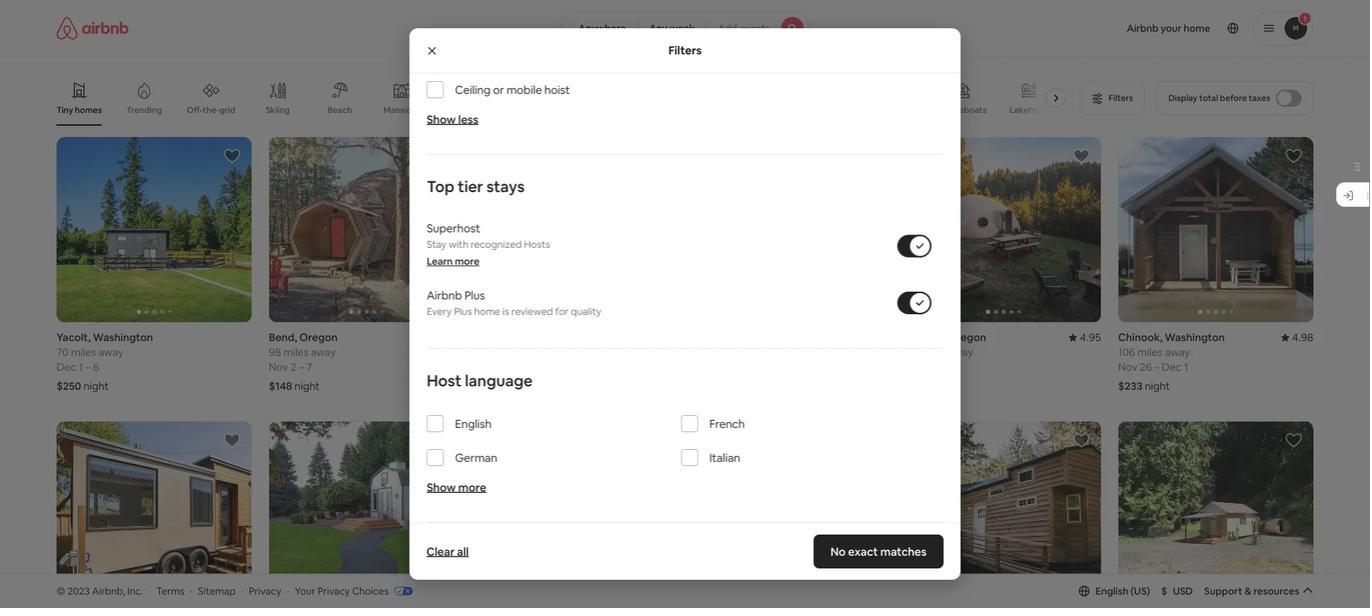 Task type: vqa. For each thing, say whether or not it's contained in the screenshot.
5th miles
yes



Task type: describe. For each thing, give the bounding box(es) containing it.
reviewed
[[511, 305, 553, 318]]

bend, oregon 98 miles away nov 2 – 7 $148 night
[[269, 331, 338, 394]]

0 vertical spatial add to wishlist: portland, oregon image
[[861, 148, 878, 165]]

oregon for eugene, oregon 68 miles away
[[949, 331, 987, 345]]

mansions
[[384, 105, 421, 116]]

3 · from the left
[[241, 585, 244, 598]]

stays
[[486, 176, 524, 197]]

yacolt, washington 70 miles away dec 1 – 6 $250 night
[[57, 331, 153, 394]]

0 vertical spatial plus
[[464, 288, 485, 303]]

grid
[[219, 104, 235, 115]]

stay
[[427, 238, 446, 251]]

1 vertical spatial add to wishlist: portland, oregon image
[[224, 432, 241, 449]]

for
[[555, 305, 568, 318]]

dec inside chinook, washington 106 miles away nov 26 – dec 1 $233 night
[[1162, 361, 1182, 374]]

4 · from the left
[[287, 585, 289, 598]]

privacy link
[[249, 585, 282, 598]]

trending
[[127, 105, 162, 116]]

sitemap link
[[198, 585, 236, 598]]

show more
[[427, 480, 486, 495]]

usd
[[1173, 585, 1194, 598]]

learn
[[427, 255, 453, 268]]

english (us) button
[[1079, 585, 1151, 598]]

26
[[1140, 361, 1152, 374]]

1 · from the left
[[149, 585, 151, 598]]

any
[[650, 22, 668, 35]]

night inside the yacolt, washington 70 miles away dec 1 – 6 $250 night
[[84, 380, 109, 394]]

$233
[[1119, 380, 1143, 394]]

4.95
[[1080, 331, 1102, 345]]

choices
[[352, 585, 389, 598]]

yacolt,
[[57, 331, 91, 345]]

show map
[[653, 523, 701, 536]]

3 miles from the left
[[496, 346, 521, 360]]

– for 26
[[1155, 361, 1160, 374]]

eugene, oregon 68 miles away
[[906, 331, 987, 360]]

tier
[[458, 176, 483, 197]]

skiing
[[266, 105, 290, 116]]

before
[[1221, 93, 1247, 104]]

show less
[[427, 112, 478, 127]]

sitemap
[[198, 585, 236, 598]]

homes
[[75, 105, 102, 116]]

beach
[[328, 105, 352, 116]]

hosts
[[524, 238, 550, 251]]

50
[[694, 346, 706, 360]]

$117
[[481, 380, 503, 394]]

french
[[709, 417, 745, 431]]

chinook,
[[1119, 331, 1163, 345]]

filters dialog
[[410, 0, 961, 580]]

mobile
[[506, 82, 542, 97]]

2 · from the left
[[190, 585, 192, 598]]

english for english (us)
[[1096, 585, 1129, 598]]

$250
[[57, 380, 81, 394]]

english for english
[[455, 417, 491, 431]]

or
[[493, 82, 504, 97]]

the-
[[203, 104, 219, 115]]

(us)
[[1131, 585, 1151, 598]]

show less button
[[427, 112, 478, 127]]

filters
[[669, 43, 702, 58]]

ceiling or mobile hoist
[[455, 82, 570, 97]]

1 inside chinook, washington 106 miles away nov 26 – dec 1 $233 night
[[1184, 361, 1189, 374]]

terms
[[156, 585, 185, 598]]

3 night from the left
[[505, 380, 530, 394]]

display total before taxes button
[[1157, 81, 1314, 115]]

add to wishlist: eugene, oregon image
[[1073, 148, 1090, 165]]

add to wishlist: vader, washington image
[[1286, 432, 1303, 449]]

more inside superhost stay with recognized hosts learn more
[[455, 255, 479, 268]]

bend,
[[269, 331, 297, 345]]

show more button
[[427, 480, 486, 495]]

ceiling
[[455, 82, 490, 97]]

miles for eugene,
[[921, 346, 946, 360]]

1 vertical spatial plus
[[454, 305, 472, 318]]

airbnb
[[427, 288, 462, 303]]

houseboats
[[939, 104, 987, 115]]

matches
[[881, 545, 927, 559]]

privacy inside your privacy choices link
[[318, 585, 350, 598]]

4.98
[[1293, 331, 1314, 345]]

profile element
[[827, 0, 1314, 57]]

4 miles from the left
[[708, 346, 734, 360]]

group containing off-the-grid
[[57, 71, 1072, 126]]

terms · sitemap · privacy ·
[[156, 585, 289, 598]]

home
[[474, 305, 500, 318]]

oregon for bend, oregon 98 miles away nov 2 – 7 $148 night
[[300, 331, 338, 345]]

4 away from the left
[[736, 346, 761, 360]]

tiny
[[57, 105, 73, 116]]

support & resources button
[[1205, 585, 1314, 598]]

106
[[1119, 346, 1136, 360]]

1 inside the yacolt, washington 70 miles away dec 1 – 6 $250 night
[[79, 361, 83, 374]]

off-
[[187, 104, 203, 115]]

away for bend,
[[311, 346, 336, 360]]

6
[[93, 361, 99, 374]]

map
[[680, 523, 701, 536]]

add to wishlist: bend, oregon image
[[436, 148, 453, 165]]

with
[[449, 238, 468, 251]]

4.95 out of 5 average rating image
[[1069, 331, 1102, 345]]

50 miles away
[[694, 346, 761, 360]]

hoist
[[544, 82, 570, 97]]

airbnb plus every plus home is reviewed for quality
[[427, 288, 601, 318]]

away for chinook,
[[1166, 346, 1191, 360]]

7
[[307, 361, 312, 374]]

superhost
[[427, 221, 480, 235]]

recognized
[[470, 238, 522, 251]]

top
[[427, 176, 454, 197]]

away for yacolt,
[[99, 346, 124, 360]]



Task type: locate. For each thing, give the bounding box(es) containing it.
away inside chinook, washington 106 miles away nov 26 – dec 1 $233 night
[[1166, 346, 1191, 360]]

1 vertical spatial english
[[1096, 585, 1129, 598]]

miles for bend,
[[284, 346, 309, 360]]

display total before taxes
[[1169, 93, 1271, 104]]

away right 50 on the bottom right of page
[[736, 346, 761, 360]]

miles inside the yacolt, washington 70 miles away dec 1 – 6 $250 night
[[71, 346, 96, 360]]

miles right 50 on the bottom right of page
[[708, 346, 734, 360]]

more down with
[[455, 255, 479, 268]]

1 oregon from the left
[[300, 331, 338, 345]]

add to wishlist: vancouver, washington image
[[436, 432, 453, 449]]

0 horizontal spatial 1
[[79, 361, 83, 374]]

away inside the yacolt, washington 70 miles away dec 1 – 6 $250 night
[[99, 346, 124, 360]]

2 – from the left
[[299, 361, 304, 374]]

1
[[79, 361, 83, 374], [1184, 361, 1189, 374]]

no exact matches link
[[814, 535, 944, 569]]

learn more link
[[427, 255, 479, 268]]

miles inside 'eugene, oregon 68 miles away'
[[921, 346, 946, 360]]

more
[[455, 255, 479, 268], [458, 480, 486, 495]]

· right inc.
[[149, 585, 151, 598]]

add to wishlist: douglas county, oregon image
[[1073, 432, 1090, 449]]

·
[[149, 585, 151, 598], [190, 585, 192, 598], [241, 585, 244, 598], [287, 585, 289, 598]]

1 vertical spatial show
[[427, 480, 456, 495]]

–
[[85, 361, 91, 374], [299, 361, 304, 374], [1155, 361, 1160, 374]]

add guests button
[[706, 11, 810, 45]]

0 horizontal spatial add to wishlist: portland, oregon image
[[224, 432, 241, 449]]

show for show less
[[427, 112, 456, 127]]

top tier stays
[[427, 176, 524, 197]]

5 miles from the left
[[921, 346, 946, 360]]

every
[[427, 305, 452, 318]]

– left 7 on the bottom left of page
[[299, 361, 304, 374]]

1 nov from the left
[[269, 361, 288, 374]]

– left 6
[[85, 361, 91, 374]]

english
[[455, 417, 491, 431], [1096, 585, 1129, 598]]

more down german
[[458, 480, 486, 495]]

show map button
[[639, 512, 732, 546]]

1 horizontal spatial washington
[[1165, 331, 1226, 345]]

1 horizontal spatial english
[[1096, 585, 1129, 598]]

3 away from the left
[[523, 346, 548, 360]]

english up german
[[455, 417, 491, 431]]

nov
[[269, 361, 288, 374], [1119, 361, 1138, 374]]

plus up home
[[464, 288, 485, 303]]

nov for 106
[[1119, 361, 1138, 374]]

resources
[[1254, 585, 1300, 598]]

german
[[455, 451, 497, 465]]

1 night from the left
[[84, 380, 109, 394]]

miles right 56
[[496, 346, 521, 360]]

clear all
[[427, 545, 469, 559]]

no
[[831, 545, 846, 559]]

2 vertical spatial show
[[653, 523, 678, 536]]

0 horizontal spatial oregon
[[300, 331, 338, 345]]

night
[[84, 380, 109, 394], [295, 380, 320, 394], [505, 380, 530, 394], [1145, 380, 1170, 394]]

– for 1
[[85, 361, 91, 374]]

· left your
[[287, 585, 289, 598]]

miles down the eugene,
[[921, 346, 946, 360]]

washington for dec
[[1165, 331, 1226, 345]]

add to wishlist: yacolt, washington image
[[224, 148, 241, 165]]

plus right every
[[454, 305, 472, 318]]

1 privacy from the left
[[249, 585, 282, 598]]

oregon inside bend, oregon 98 miles away nov 2 – 7 $148 night
[[300, 331, 338, 345]]

– inside bend, oregon 98 miles away nov 2 – 7 $148 night
[[299, 361, 304, 374]]

night down 7 on the bottom left of page
[[295, 380, 320, 394]]

0 vertical spatial show
[[427, 112, 456, 127]]

off-the-grid
[[187, 104, 235, 115]]

6 miles from the left
[[1138, 346, 1163, 360]]

oregon up 7 on the bottom left of page
[[300, 331, 338, 345]]

oregon right the eugene,
[[949, 331, 987, 345]]

2 washington from the left
[[1165, 331, 1226, 345]]

guests
[[740, 22, 770, 35]]

quality
[[571, 305, 601, 318]]

away inside 'eugene, oregon 68 miles away'
[[949, 346, 974, 360]]

eugene,
[[906, 331, 946, 345]]

show down german
[[427, 480, 456, 495]]

2023
[[67, 585, 90, 598]]

0 horizontal spatial english
[[455, 417, 491, 431]]

3 – from the left
[[1155, 361, 1160, 374]]

nov for 98
[[269, 361, 288, 374]]

taxes
[[1249, 93, 1271, 104]]

1 1 from the left
[[79, 361, 83, 374]]

6 away from the left
[[1166, 346, 1191, 360]]

0 horizontal spatial dec
[[57, 361, 76, 374]]

miles inside chinook, washington 106 miles away nov 26 – dec 1 $233 night
[[1138, 346, 1163, 360]]

none search field containing anywhere
[[561, 11, 810, 45]]

– for 2
[[299, 361, 304, 374]]

1 horizontal spatial –
[[299, 361, 304, 374]]

2 night from the left
[[295, 380, 320, 394]]

$117 night
[[481, 380, 530, 394]]

away for eugene,
[[949, 346, 974, 360]]

your
[[295, 585, 316, 598]]

5 away from the left
[[949, 346, 974, 360]]

– inside chinook, washington 106 miles away nov 26 – dec 1 $233 night
[[1155, 361, 1160, 374]]

2 nov from the left
[[1119, 361, 1138, 374]]

night inside bend, oregon 98 miles away nov 2 – 7 $148 night
[[295, 380, 320, 394]]

· left privacy link
[[241, 585, 244, 598]]

70
[[57, 346, 69, 360]]

$
[[1162, 585, 1168, 598]]

2 oregon from the left
[[949, 331, 987, 345]]

0 horizontal spatial privacy
[[249, 585, 282, 598]]

tiny homes
[[57, 105, 102, 116]]

washington up 6
[[93, 331, 153, 345]]

4 night from the left
[[1145, 380, 1170, 394]]

1 left 6
[[79, 361, 83, 374]]

1 away from the left
[[99, 346, 124, 360]]

dec inside the yacolt, washington 70 miles away dec 1 – 6 $250 night
[[57, 361, 76, 374]]

nov left 2
[[269, 361, 288, 374]]

plus
[[464, 288, 485, 303], [454, 305, 472, 318]]

washington right chinook,
[[1165, 331, 1226, 345]]

1 horizontal spatial nov
[[1119, 361, 1138, 374]]

2 horizontal spatial –
[[1155, 361, 1160, 374]]

2 privacy from the left
[[318, 585, 350, 598]]

add to wishlist: rhododendron, oregon image
[[649, 148, 666, 165]]

miles down yacolt,
[[71, 346, 96, 360]]

any week
[[650, 22, 695, 35]]

· right terms
[[190, 585, 192, 598]]

superhost stay with recognized hosts learn more
[[427, 221, 550, 268]]

night down 26
[[1145, 380, 1170, 394]]

add to wishlist: portland, oregon image
[[861, 148, 878, 165], [224, 432, 241, 449]]

dec right 26
[[1162, 361, 1182, 374]]

1 washington from the left
[[93, 331, 153, 345]]

1 vertical spatial more
[[458, 480, 486, 495]]

privacy right your
[[318, 585, 350, 598]]

host language
[[427, 371, 533, 391]]

away up 7 on the bottom left of page
[[311, 346, 336, 360]]

any week button
[[637, 11, 707, 45]]

clear
[[427, 545, 455, 559]]

0 horizontal spatial nov
[[269, 361, 288, 374]]

98
[[269, 346, 281, 360]]

no exact matches
[[831, 545, 927, 559]]

show inside button
[[653, 523, 678, 536]]

night down 6
[[84, 380, 109, 394]]

airbnb,
[[92, 585, 125, 598]]

exact
[[849, 545, 879, 559]]

away down 'reviewed'
[[523, 346, 548, 360]]

©
[[57, 585, 65, 598]]

miles up 26
[[1138, 346, 1163, 360]]

english inside filters dialog
[[455, 417, 491, 431]]

0 horizontal spatial washington
[[93, 331, 153, 345]]

1 dec from the left
[[57, 361, 76, 374]]

english (us)
[[1096, 585, 1151, 598]]

1 miles from the left
[[71, 346, 96, 360]]

dec down 70
[[57, 361, 76, 374]]

total
[[1200, 93, 1219, 104]]

0 vertical spatial more
[[455, 255, 479, 268]]

language
[[465, 371, 533, 391]]

1 horizontal spatial oregon
[[949, 331, 987, 345]]

$ usd
[[1162, 585, 1194, 598]]

1 horizontal spatial dec
[[1162, 361, 1182, 374]]

host
[[427, 371, 462, 391]]

1 – from the left
[[85, 361, 91, 374]]

is
[[502, 305, 509, 318]]

away right 106
[[1166, 346, 1191, 360]]

washington inside chinook, washington 106 miles away nov 26 – dec 1 $233 night
[[1165, 331, 1226, 345]]

nov down 106
[[1119, 361, 1138, 374]]

None search field
[[561, 11, 810, 45]]

nov inside bend, oregon 98 miles away nov 2 – 7 $148 night
[[269, 361, 288, 374]]

inc.
[[127, 585, 143, 598]]

4.98 out of 5 average rating image
[[1281, 331, 1314, 345]]

2 away from the left
[[311, 346, 336, 360]]

italian
[[709, 451, 740, 465]]

miles for yacolt,
[[71, 346, 96, 360]]

dec
[[57, 361, 76, 374], [1162, 361, 1182, 374]]

chinook, washington 106 miles away nov 26 – dec 1 $233 night
[[1119, 331, 1226, 394]]

show left map
[[653, 523, 678, 536]]

0 vertical spatial english
[[455, 417, 491, 431]]

2 1 from the left
[[1184, 361, 1189, 374]]

1 right 26
[[1184, 361, 1189, 374]]

support & resources
[[1205, 585, 1300, 598]]

show for show more
[[427, 480, 456, 495]]

2 dec from the left
[[1162, 361, 1182, 374]]

privacy
[[249, 585, 282, 598], [318, 585, 350, 598]]

cabins
[[451, 105, 478, 116]]

support
[[1205, 585, 1243, 598]]

add to wishlist: chinook, washington image
[[1286, 148, 1303, 165]]

night right '$117'
[[505, 380, 530, 394]]

group
[[57, 71, 1072, 126], [57, 137, 252, 323], [269, 137, 464, 323], [481, 137, 677, 323], [694, 137, 889, 323], [906, 137, 1102, 323], [1119, 137, 1314, 323], [57, 422, 252, 607], [269, 422, 464, 607], [481, 422, 677, 607], [694, 422, 889, 607], [906, 422, 1102, 607], [1119, 422, 1314, 607]]

2
[[291, 361, 297, 374]]

english left (us)
[[1096, 585, 1129, 598]]

oregon
[[300, 331, 338, 345], [949, 331, 987, 345]]

your privacy choices
[[295, 585, 389, 598]]

miles for chinook,
[[1138, 346, 1163, 360]]

– right 26
[[1155, 361, 1160, 374]]

show left 'less'
[[427, 112, 456, 127]]

miles up 2
[[284, 346, 309, 360]]

add
[[718, 22, 738, 35]]

away inside bend, oregon 98 miles away nov 2 – 7 $148 night
[[311, 346, 336, 360]]

oregon inside 'eugene, oregon 68 miles away'
[[949, 331, 987, 345]]

© 2023 airbnb, inc. ·
[[57, 585, 151, 598]]

washington inside the yacolt, washington 70 miles away dec 1 – 6 $250 night
[[93, 331, 153, 345]]

miles inside bend, oregon 98 miles away nov 2 – 7 $148 night
[[284, 346, 309, 360]]

show for show map
[[653, 523, 678, 536]]

week
[[670, 22, 695, 35]]

1 horizontal spatial add to wishlist: portland, oregon image
[[861, 148, 878, 165]]

1 horizontal spatial 1
[[1184, 361, 1189, 374]]

miles
[[71, 346, 96, 360], [284, 346, 309, 360], [496, 346, 521, 360], [708, 346, 734, 360], [921, 346, 946, 360], [1138, 346, 1163, 360]]

your privacy choices link
[[295, 585, 413, 599]]

away up 6
[[99, 346, 124, 360]]

0 horizontal spatial –
[[85, 361, 91, 374]]

nov inside chinook, washington 106 miles away nov 26 – dec 1 $233 night
[[1119, 361, 1138, 374]]

56 miles away
[[481, 346, 548, 360]]

washington for 6
[[93, 331, 153, 345]]

night inside chinook, washington 106 miles away nov 26 – dec 1 $233 night
[[1145, 380, 1170, 394]]

1 horizontal spatial privacy
[[318, 585, 350, 598]]

&
[[1245, 585, 1252, 598]]

away right "68" at right
[[949, 346, 974, 360]]

terms link
[[156, 585, 185, 598]]

2 miles from the left
[[284, 346, 309, 360]]

privacy left your
[[249, 585, 282, 598]]

– inside the yacolt, washington 70 miles away dec 1 – 6 $250 night
[[85, 361, 91, 374]]



